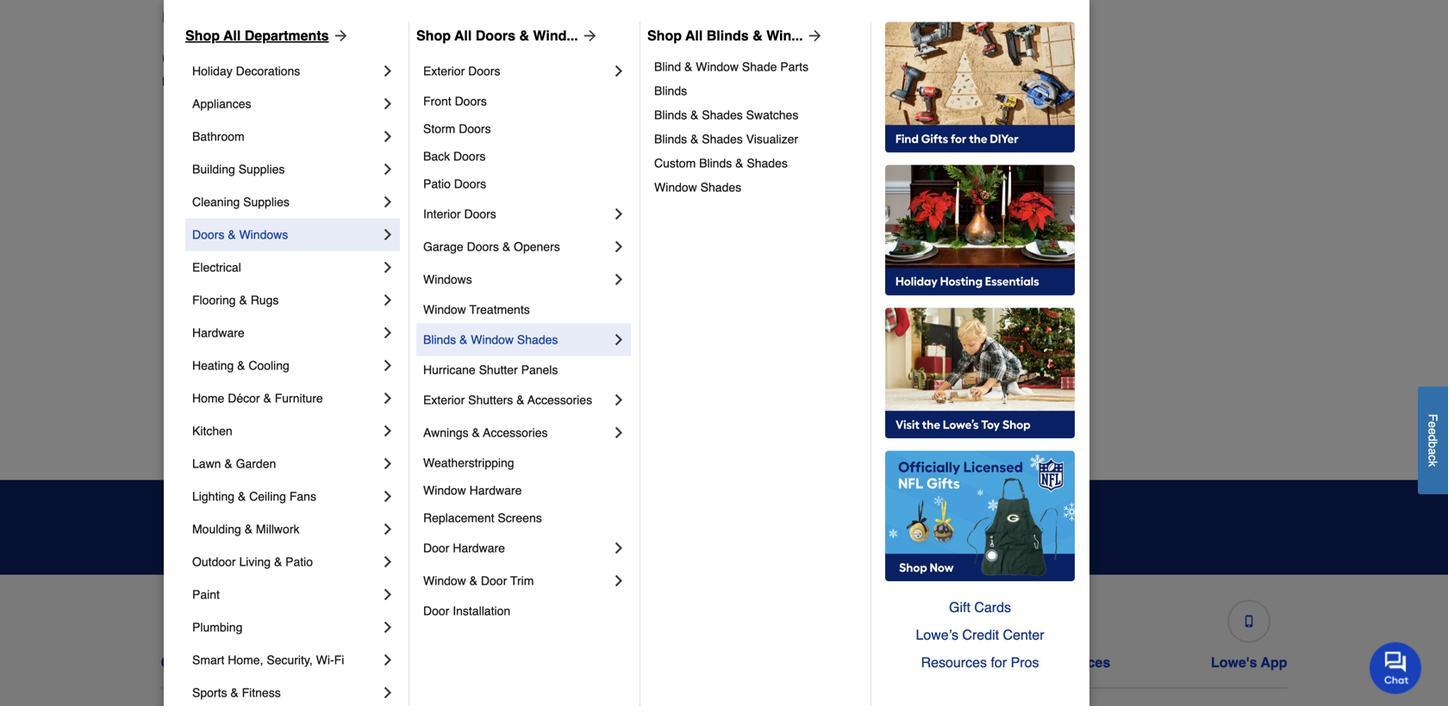 Task type: vqa. For each thing, say whether or not it's contained in the screenshot.
"Your CA Privacy Rights"
no



Task type: locate. For each thing, give the bounding box(es) containing it.
hardware down replacement screens
[[453, 542, 505, 555]]

shop for shop all doors & wind...
[[416, 27, 451, 43]]

1 east from the top
[[176, 301, 200, 315]]

0 vertical spatial east
[[176, 301, 200, 315]]

doors down flemington link on the left of page
[[453, 149, 486, 163]]

sign up form
[[696, 505, 1062, 551]]

1 horizontal spatial all
[[454, 27, 472, 43]]

1 vertical spatial jersey
[[281, 74, 317, 88]]

paint
[[192, 588, 220, 602]]

princeton
[[1019, 163, 1070, 177]]

east up heating
[[176, 336, 200, 350]]

openers
[[514, 240, 560, 254]]

supplies up cleaning supplies
[[239, 162, 285, 176]]

accessories down panels
[[528, 393, 592, 407]]

a right find
[[195, 9, 203, 25]]

hardware up inspiration
[[470, 484, 522, 498]]

eatontown link
[[176, 368, 233, 386]]

garage doors & openers link
[[423, 230, 610, 263]]

0 vertical spatial a
[[195, 9, 203, 25]]

& right living
[[274, 555, 282, 569]]

arrow right image up exterior doors link
[[578, 27, 599, 44]]

princeton link
[[1019, 162, 1070, 179]]

0 horizontal spatial lowe's
[[162, 74, 199, 88]]

0 vertical spatial jersey
[[403, 9, 444, 25]]

& up door installation
[[470, 574, 478, 588]]

1 horizontal spatial gift
[[949, 600, 970, 616]]

grande
[[1040, 198, 1081, 212]]

building supplies
[[192, 162, 285, 176]]

doors down front doors
[[459, 122, 491, 136]]

1 exterior from the top
[[423, 64, 465, 78]]

all for blinds
[[685, 27, 703, 43]]

shades
[[702, 108, 743, 122], [702, 132, 743, 146], [747, 156, 788, 170], [701, 180, 741, 194], [517, 333, 558, 347]]

shop all blinds & win...
[[647, 27, 803, 43]]

1 vertical spatial installation
[[977, 655, 1050, 671]]

blinds & shades visualizer link
[[654, 127, 859, 151]]

toms river
[[1019, 301, 1079, 315]]

0 vertical spatial supplies
[[239, 162, 285, 176]]

shop inside shop all doors & wind... link
[[416, 27, 451, 43]]

2 vertical spatial hardware
[[453, 542, 505, 555]]

chevron right image for home décor & furniture
[[379, 390, 397, 407]]

1 vertical spatial windows
[[423, 273, 472, 287]]

chevron right image for blinds & window shades
[[610, 331, 628, 349]]

1 vertical spatial exterior
[[423, 393, 465, 407]]

chevron right image for door hardware
[[610, 540, 628, 557]]

exterior up front on the left top
[[423, 64, 465, 78]]

shop down 'find a store'
[[185, 27, 220, 43]]

1 vertical spatial supplies
[[243, 195, 290, 209]]

patio down back
[[423, 177, 451, 191]]

patio up paint link
[[285, 555, 313, 569]]

window for hardware
[[423, 484, 466, 498]]

0 horizontal spatial cards
[[834, 655, 873, 671]]

shop inside shop all departments link
[[185, 27, 220, 43]]

doors up hillsborough link
[[464, 207, 496, 221]]

voorhees link
[[1019, 403, 1070, 420]]

chevron right image for window & door trim
[[610, 573, 628, 590]]

0 horizontal spatial new
[[254, 74, 278, 88]]

0 vertical spatial hardware
[[192, 326, 245, 340]]

find gifts for the diyer. image
[[885, 22, 1075, 153]]

all for doors
[[454, 27, 472, 43]]

east down deptford link
[[176, 301, 200, 315]]

1 vertical spatial patio
[[285, 555, 313, 569]]

doors up storm doors
[[455, 94, 487, 108]]

0 vertical spatial exterior
[[423, 64, 465, 78]]

arrow right image
[[329, 27, 350, 44], [578, 27, 599, 44]]

1 vertical spatial city
[[496, 336, 517, 350]]

blinds for blinds
[[654, 84, 687, 98]]

butler link
[[176, 196, 207, 213]]

shop up 'blind'
[[647, 27, 682, 43]]

lowe's inside the city directory lowe's stores in new jersey
[[162, 74, 199, 88]]

turnersville
[[1019, 336, 1081, 350]]

outdoor living & patio link
[[192, 546, 379, 579]]

2 vertical spatial door
[[423, 605, 449, 618]]

doors for patio
[[454, 177, 486, 191]]

howell link
[[457, 300, 493, 317]]

all up blind & window shade parts
[[685, 27, 703, 43]]

door for door installation
[[423, 605, 449, 618]]

replacement screens
[[423, 511, 542, 525]]

sign up
[[981, 520, 1033, 536]]

sicklerville link
[[1019, 265, 1076, 282]]

in
[[241, 74, 250, 88]]

1 horizontal spatial installation
[[977, 655, 1050, 671]]

2 all from the left
[[454, 27, 472, 43]]

maple shade link
[[738, 162, 809, 179]]

1 horizontal spatial windows
[[423, 273, 472, 287]]

exterior for exterior doors
[[423, 64, 465, 78]]

2 arrow right image from the left
[[578, 27, 599, 44]]

door left trim
[[481, 574, 507, 588]]

exterior for exterior shutters & accessories
[[423, 393, 465, 407]]

0 horizontal spatial gift cards
[[806, 655, 873, 671]]

0 vertical spatial windows
[[239, 228, 288, 242]]

2 exterior from the top
[[423, 393, 465, 407]]

faq
[[251, 655, 280, 671]]

electrical link
[[192, 251, 379, 284]]

east
[[176, 301, 200, 315], [176, 336, 200, 350]]

chevron right image for lawn & garden
[[379, 455, 397, 473]]

window down custom
[[654, 180, 697, 194]]

1 horizontal spatial new
[[372, 9, 399, 25]]

0 horizontal spatial center
[[658, 655, 702, 671]]

wi-
[[316, 654, 334, 668]]

0 vertical spatial credit
[[962, 627, 999, 643]]

&
[[519, 27, 529, 43], [753, 27, 763, 43], [684, 60, 692, 74], [690, 108, 699, 122], [690, 132, 699, 146], [735, 156, 743, 170], [228, 228, 236, 242], [502, 240, 510, 254], [239, 293, 247, 307], [459, 333, 468, 347], [237, 359, 245, 373], [263, 392, 271, 405], [516, 393, 525, 407], [472, 426, 480, 440], [224, 457, 232, 471], [238, 490, 246, 504], [245, 523, 253, 536], [274, 555, 282, 569], [470, 574, 478, 588], [237, 655, 247, 671], [230, 686, 239, 700]]

living
[[239, 555, 271, 569]]

window up door installation
[[423, 574, 466, 588]]

shop down new jersey
[[416, 27, 451, 43]]

lowe's for lowe's app
[[1211, 655, 1257, 671]]

appliances link
[[192, 87, 379, 120]]

1 horizontal spatial gift cards
[[949, 600, 1011, 616]]

1 vertical spatial east
[[176, 336, 200, 350]]

shutters
[[468, 393, 513, 407]]

0 horizontal spatial patio
[[285, 555, 313, 569]]

shop inside shop all blinds & win... link
[[647, 27, 682, 43]]

0 horizontal spatial a
[[195, 9, 203, 25]]

3 shop from the left
[[647, 27, 682, 43]]

& right sports
[[230, 686, 239, 700]]

exterior doors
[[423, 64, 500, 78]]

& right lawn
[[224, 457, 232, 471]]

2 horizontal spatial lowe's
[[1211, 655, 1257, 671]]

2 horizontal spatial all
[[685, 27, 703, 43]]

0 vertical spatial center
[[1003, 627, 1044, 643]]

flooring & rugs link
[[192, 284, 379, 317]]

doors up hamilton link
[[454, 177, 486, 191]]

1 arrow right image from the left
[[329, 27, 350, 44]]

shade up 'blinds' link
[[742, 60, 777, 74]]

1 vertical spatial a
[[1426, 449, 1440, 455]]

& left millwork
[[245, 523, 253, 536]]

e up d
[[1426, 422, 1440, 428]]

new inside the city directory lowe's stores in new jersey
[[254, 74, 278, 88]]

center for lowe's credit center
[[658, 655, 702, 671]]

chevron right image
[[379, 62, 397, 80], [379, 193, 397, 211], [379, 226, 397, 243], [610, 238, 628, 255], [379, 259, 397, 276], [379, 292, 397, 309], [379, 357, 397, 374], [379, 423, 397, 440], [379, 488, 397, 505], [379, 521, 397, 538], [379, 586, 397, 604], [379, 652, 397, 669]]

0 vertical spatial door
[[423, 542, 449, 555]]

order status link
[[380, 593, 464, 671]]

window up replacement
[[423, 484, 466, 498]]

sports
[[192, 686, 227, 700]]

installation inside installation services link
[[977, 655, 1050, 671]]

1 vertical spatial new
[[254, 74, 278, 88]]

windows down garage
[[423, 273, 472, 287]]

blinds for blinds & window shades
[[423, 333, 456, 347]]

& right the shutters
[[516, 393, 525, 407]]

windows inside windows link
[[423, 273, 472, 287]]

window down holmdel link
[[423, 303, 466, 317]]

we've
[[530, 535, 565, 548]]

officially licensed n f l gifts. shop now. image
[[885, 451, 1075, 582]]

windows
[[239, 228, 288, 242], [423, 273, 472, 287]]

doors for garage
[[467, 240, 499, 254]]

0 horizontal spatial credit
[[614, 655, 654, 671]]

1 horizontal spatial credit
[[962, 627, 999, 643]]

jersey down departments
[[281, 74, 317, 88]]

credit
[[962, 627, 999, 643], [614, 655, 654, 671]]

1 vertical spatial hardware
[[470, 484, 522, 498]]

status
[[422, 655, 464, 671]]

doors up holmdel link
[[467, 240, 499, 254]]

and
[[565, 507, 601, 531]]

blinds for blinds & shades swatches
[[654, 108, 687, 122]]

1 horizontal spatial a
[[1426, 449, 1440, 455]]

1 vertical spatial center
[[658, 655, 702, 671]]

lowe's app
[[1211, 655, 1287, 671]]

heating & cooling
[[192, 359, 289, 373]]

exterior down hurricane
[[423, 393, 465, 407]]

home décor & furniture link
[[192, 382, 379, 415]]

2 east from the top
[[176, 336, 200, 350]]

city inside jersey city link
[[496, 336, 517, 350]]

1 horizontal spatial patio
[[423, 177, 451, 191]]

resources for pros
[[921, 655, 1039, 671]]

custom blinds & shades link
[[654, 151, 859, 175]]

all for departments
[[223, 27, 241, 43]]

chevron right image
[[610, 62, 628, 80], [379, 95, 397, 112], [379, 128, 397, 145], [379, 161, 397, 178], [610, 205, 628, 223], [610, 271, 628, 288], [379, 324, 397, 342], [610, 331, 628, 349], [379, 390, 397, 407], [610, 392, 628, 409], [610, 424, 628, 442], [379, 455, 397, 473], [610, 540, 628, 557], [379, 554, 397, 571], [610, 573, 628, 590], [379, 619, 397, 636], [379, 685, 397, 702]]

lawn & garden link
[[192, 448, 379, 480]]

find a store link
[[162, 7, 242, 28]]

sign
[[981, 520, 1011, 536]]

& left win...
[[753, 27, 763, 43]]

e up b at the right of page
[[1426, 428, 1440, 435]]

2 shop from the left
[[416, 27, 451, 43]]

door down the deals,
[[423, 542, 449, 555]]

arrow right image up holiday decorations 'link'
[[329, 27, 350, 44]]

2 horizontal spatial shop
[[647, 27, 682, 43]]

order
[[380, 655, 418, 671]]

0 horizontal spatial shop
[[185, 27, 220, 43]]

windows down cleaning supplies link
[[239, 228, 288, 242]]

interior doors link
[[423, 198, 610, 230]]

center for lowe's credit center
[[1003, 627, 1044, 643]]

arrow right image inside shop all doors & wind... link
[[578, 27, 599, 44]]

plumbing link
[[192, 611, 379, 644]]

0 horizontal spatial installation
[[453, 605, 510, 618]]

0 vertical spatial accessories
[[528, 393, 592, 407]]

accessories inside "link"
[[528, 393, 592, 407]]

hardware down east brunswick at the top
[[192, 326, 245, 340]]

door for door hardware
[[423, 542, 449, 555]]

window & door trim link
[[423, 565, 610, 598]]

arrow right image
[[803, 27, 824, 44]]

3 all from the left
[[685, 27, 703, 43]]

0 vertical spatial city
[[162, 47, 201, 71]]

arrow right image inside shop all departments link
[[329, 27, 350, 44]]

for
[[991, 655, 1007, 671]]

patio doors
[[423, 177, 486, 191]]

shop all departments link
[[185, 25, 350, 46]]

front doors link
[[423, 87, 628, 115]]

window inside 'link'
[[654, 180, 697, 194]]

lawnside link
[[457, 368, 508, 386]]

0 horizontal spatial jersey
[[281, 74, 317, 88]]

interior
[[423, 207, 461, 221]]

lighting & ceiling fans
[[192, 490, 316, 504]]

windows inside doors & windows link
[[239, 228, 288, 242]]

jersey up hurricane shutter panels in the bottom of the page
[[457, 336, 492, 350]]

1 horizontal spatial arrow right image
[[578, 27, 599, 44]]

0 vertical spatial new
[[372, 9, 399, 25]]

accessories up weatherstripping link
[[483, 426, 548, 440]]

mobile image
[[1243, 616, 1255, 628]]

shade inside "link"
[[774, 163, 809, 177]]

city down find
[[162, 47, 201, 71]]

sign up button
[[953, 505, 1062, 551]]

moulding & millwork
[[192, 523, 300, 536]]

1 vertical spatial credit
[[614, 655, 654, 671]]

window shades
[[654, 180, 741, 194]]

hardware inside window hardware link
[[470, 484, 522, 498]]

1 horizontal spatial jersey
[[403, 9, 444, 25]]

2 vertical spatial jersey
[[457, 336, 492, 350]]

east for east rutherford
[[176, 336, 200, 350]]

0 horizontal spatial arrow right image
[[329, 27, 350, 44]]

all up exterior doors
[[454, 27, 472, 43]]

shades up blinds & shades visualizer
[[702, 108, 743, 122]]

shades down custom blinds & shades
[[701, 180, 741, 194]]

supplies up doors & windows link
[[243, 195, 290, 209]]

accessories
[[528, 393, 592, 407], [483, 426, 548, 440]]

exterior inside "link"
[[423, 393, 465, 407]]

lowe's left the app
[[1211, 655, 1257, 671]]

hardware inside door hardware link
[[453, 542, 505, 555]]

lowe's left stores
[[162, 74, 199, 88]]

a up the "k"
[[1426, 449, 1440, 455]]

holiday decorations link
[[192, 55, 379, 87]]

1 e from the top
[[1426, 422, 1440, 428]]

jersey up exterior doors
[[403, 9, 444, 25]]

lowe's down the 'door installation' link
[[564, 655, 610, 671]]

installation inside the 'door installation' link
[[453, 605, 510, 618]]

2 horizontal spatial jersey
[[457, 336, 492, 350]]

1 horizontal spatial shop
[[416, 27, 451, 43]]

gift cards
[[949, 600, 1011, 616], [806, 655, 873, 671]]

1 horizontal spatial cards
[[974, 600, 1011, 616]]

hardware for door hardware
[[453, 542, 505, 555]]

0 horizontal spatial city
[[162, 47, 201, 71]]

doors down shop all doors & wind... at the left of the page
[[468, 64, 500, 78]]

& left ceiling
[[238, 490, 246, 504]]

visit the lowe's toy shop. image
[[885, 308, 1075, 439]]

exterior inside exterior doors link
[[423, 64, 465, 78]]

0 horizontal spatial windows
[[239, 228, 288, 242]]

doors & windows link
[[192, 218, 379, 251]]

shades down visualizer
[[747, 156, 788, 170]]

0 vertical spatial installation
[[453, 605, 510, 618]]

kitchen link
[[192, 415, 379, 448]]

city directory lowe's stores in new jersey
[[162, 47, 317, 88]]

moulding & millwork link
[[192, 513, 379, 546]]

appliances
[[192, 97, 251, 111]]

& up custom
[[690, 132, 699, 146]]

lawn & garden
[[192, 457, 276, 471]]

1 horizontal spatial center
[[1003, 627, 1044, 643]]

city up the "shutter"
[[496, 336, 517, 350]]

chevron right image for awnings & accessories
[[610, 424, 628, 442]]

& left openers
[[502, 240, 510, 254]]

all down store
[[223, 27, 241, 43]]

1 shop from the left
[[185, 27, 220, 43]]

0 horizontal spatial all
[[223, 27, 241, 43]]

f
[[1426, 414, 1440, 422]]

1 horizontal spatial city
[[496, 336, 517, 350]]

doors down cleaning
[[192, 228, 224, 242]]

doors for interior
[[464, 207, 496, 221]]

shade down visualizer
[[774, 163, 809, 177]]

door up the status
[[423, 605, 449, 618]]

eatontown
[[176, 370, 233, 384]]

chevron right image for doors & windows
[[379, 226, 397, 243]]

1 vertical spatial shade
[[774, 163, 809, 177]]

1 vertical spatial gift
[[806, 655, 830, 671]]

window up hurricane shutter panels in the bottom of the page
[[471, 333, 514, 347]]

0 vertical spatial cards
[[974, 600, 1011, 616]]

city inside the city directory lowe's stores in new jersey
[[162, 47, 201, 71]]

center
[[1003, 627, 1044, 643], [658, 655, 702, 671]]

chevron right image for plumbing
[[379, 619, 397, 636]]

& left rugs at the top of page
[[239, 293, 247, 307]]

contact
[[161, 655, 212, 671]]

chevron right image for appliances
[[379, 95, 397, 112]]

weatherstripping link
[[423, 449, 628, 477]]

jersey inside the city directory lowe's stores in new jersey
[[281, 74, 317, 88]]

1 horizontal spatial lowe's
[[564, 655, 610, 671]]

1 all from the left
[[223, 27, 241, 43]]

doors for storm
[[459, 122, 491, 136]]

chevron right image for exterior shutters & accessories
[[610, 392, 628, 409]]

doors for back
[[453, 149, 486, 163]]



Task type: describe. For each thing, give the bounding box(es) containing it.
0 vertical spatial gift
[[949, 600, 970, 616]]

outdoor living & patio
[[192, 555, 313, 569]]

credit for lowe's
[[962, 627, 999, 643]]

manahawkin
[[457, 439, 525, 453]]

manchester link
[[738, 127, 801, 144]]

d
[[1426, 435, 1440, 442]]

1 vertical spatial door
[[481, 574, 507, 588]]

chevron right image for hardware
[[379, 324, 397, 342]]

piscataway link
[[1019, 127, 1080, 144]]

back doors
[[423, 149, 486, 163]]

chevron right image for exterior doors
[[610, 62, 628, 80]]

b
[[1426, 442, 1440, 449]]

directory
[[207, 47, 298, 71]]

window & door trim
[[423, 574, 537, 588]]

delran link
[[176, 231, 211, 248]]

0 vertical spatial gift cards
[[949, 600, 1011, 616]]

garage doors & openers
[[423, 240, 560, 254]]

east rutherford link
[[176, 334, 260, 351]]

holiday
[[192, 64, 232, 78]]

visualizer
[[746, 132, 798, 146]]

holmdel link
[[457, 265, 501, 282]]

deals,
[[387, 507, 447, 531]]

2 e from the top
[[1426, 428, 1440, 435]]

1 vertical spatial gift cards
[[806, 655, 873, 671]]

doors & windows
[[192, 228, 288, 242]]

0 vertical spatial patio
[[423, 177, 451, 191]]

k
[[1426, 461, 1440, 467]]

services
[[1054, 655, 1110, 671]]

0 horizontal spatial gift cards link
[[802, 593, 876, 671]]

deals, inspiration and trends we've got ideas to share.
[[387, 507, 675, 548]]

lumberton link
[[457, 403, 515, 420]]

sicklerville
[[1019, 267, 1076, 281]]

toms river link
[[1019, 300, 1079, 317]]

1 horizontal spatial gift cards link
[[885, 594, 1075, 622]]

delran
[[176, 232, 211, 246]]

up
[[1015, 520, 1033, 536]]

replacement screens link
[[423, 505, 628, 532]]

east rutherford
[[176, 336, 260, 350]]

chevron right image for sports & fitness
[[379, 685, 397, 702]]

departments
[[245, 27, 329, 43]]

shop for shop all departments
[[185, 27, 220, 43]]

lowe's for lowe's credit center
[[564, 655, 610, 671]]

a inside button
[[1426, 449, 1440, 455]]

customer care image
[[214, 616, 226, 628]]

security,
[[267, 654, 313, 668]]

shades up panels
[[517, 333, 558, 347]]

back doors link
[[423, 143, 628, 170]]

chevron right image for smart home, security, wi-fi
[[379, 652, 397, 669]]

0 vertical spatial shade
[[742, 60, 777, 74]]

heating
[[192, 359, 234, 373]]

blinds & window shades link
[[423, 324, 610, 356]]

& right décor
[[263, 392, 271, 405]]

blind & window shade parts link
[[654, 55, 859, 79]]

chevron right image for moulding & millwork
[[379, 521, 397, 538]]

window for treatments
[[423, 303, 466, 317]]

chevron right image for garage doors & openers
[[610, 238, 628, 255]]

screens
[[498, 511, 542, 525]]

furniture
[[275, 392, 323, 405]]

woodbridge link
[[1019, 437, 1084, 455]]

chevron right image for flooring & rugs
[[379, 292, 397, 309]]

lumberton
[[457, 405, 515, 418]]

credit for lowe's
[[614, 655, 654, 671]]

arrow right image for shop all doors & wind...
[[578, 27, 599, 44]]

win...
[[766, 27, 803, 43]]

heating & cooling link
[[192, 349, 379, 382]]

lawn
[[192, 457, 221, 471]]

& left wind...
[[519, 27, 529, 43]]

ceiling
[[249, 490, 286, 504]]

& down window treatments
[[459, 333, 468, 347]]

home
[[192, 392, 224, 405]]

chevron right image for outdoor living & patio
[[379, 554, 397, 571]]

chevron right image for bathroom
[[379, 128, 397, 145]]

sewell
[[1019, 232, 1054, 246]]

shop all doors & wind...
[[416, 27, 578, 43]]

deptford
[[176, 267, 222, 281]]

blinds for blinds & shades visualizer
[[654, 132, 687, 146]]

doors for front
[[455, 94, 487, 108]]

deptford link
[[176, 265, 222, 282]]

kitchen
[[192, 424, 232, 438]]

store
[[206, 9, 242, 25]]

trends
[[607, 507, 675, 531]]

shop all doors & wind... link
[[416, 25, 599, 46]]

jersey city link
[[457, 334, 517, 351]]

installation services link
[[977, 593, 1110, 671]]

hardware inside hardware link
[[192, 326, 245, 340]]

brick link
[[176, 162, 203, 179]]

chevron right image for kitchen
[[379, 423, 397, 440]]

window shades link
[[654, 175, 859, 199]]

chevron right image for cleaning supplies
[[379, 193, 397, 211]]

electrical
[[192, 261, 241, 274]]

dimensions image
[[1038, 616, 1050, 628]]

chevron right image for interior doors
[[610, 205, 628, 223]]

supplies for cleaning supplies
[[243, 195, 290, 209]]

hurricane shutter panels
[[423, 363, 558, 377]]

home décor & furniture
[[192, 392, 323, 405]]

& down rutherford
[[237, 359, 245, 373]]

& up blinds & shades visualizer
[[690, 108, 699, 122]]

window for &
[[423, 574, 466, 588]]

east for east brunswick
[[176, 301, 200, 315]]

app
[[1261, 655, 1287, 671]]

fans
[[289, 490, 316, 504]]

doors up exterior doors link
[[476, 27, 515, 43]]

plumbing
[[192, 621, 243, 635]]

brunswick
[[203, 301, 258, 315]]

lawnside
[[457, 370, 508, 384]]

hardware for window hardware
[[470, 484, 522, 498]]

1 vertical spatial accessories
[[483, 426, 548, 440]]

chevron right image for lighting & ceiling fans
[[379, 488, 397, 505]]

blinds link
[[654, 79, 859, 103]]

& down lumberton link
[[472, 426, 480, 440]]

maple shade
[[738, 163, 809, 177]]

window treatments
[[423, 303, 530, 317]]

flemington
[[457, 129, 517, 143]]

chat invite button image
[[1370, 642, 1422, 695]]

jersey city
[[457, 336, 517, 350]]

chevron right image for heating & cooling
[[379, 357, 397, 374]]

& down blinds & shades visualizer
[[735, 156, 743, 170]]

bayonne
[[176, 129, 223, 143]]

outdoor
[[192, 555, 236, 569]]

0 horizontal spatial gift
[[806, 655, 830, 671]]

storm
[[423, 122, 455, 136]]

sports & fitness
[[192, 686, 281, 700]]

new inside new jersey "button"
[[372, 9, 399, 25]]

shop for shop all blinds & win...
[[647, 27, 682, 43]]

doors for exterior
[[468, 64, 500, 78]]

cleaning supplies
[[192, 195, 290, 209]]

& down cleaning supplies
[[228, 228, 236, 242]]

jersey inside "button"
[[403, 9, 444, 25]]

holiday hosting essentials. image
[[885, 165, 1075, 296]]

chevron right image for windows
[[610, 271, 628, 288]]

& right 'blind'
[[684, 60, 692, 74]]

chevron right image for holiday decorations
[[379, 62, 397, 80]]

window for shades
[[654, 180, 697, 194]]

chevron right image for electrical
[[379, 259, 397, 276]]

resources
[[921, 655, 987, 671]]

shades up custom blinds & shades
[[702, 132, 743, 146]]

flooring
[[192, 293, 236, 307]]

hillsborough
[[457, 232, 524, 246]]

awnings & accessories
[[423, 426, 548, 440]]

hurricane shutter panels link
[[423, 356, 628, 384]]

new jersey button
[[372, 7, 444, 28]]

arrow right image for shop all departments
[[329, 27, 350, 44]]

& right us
[[237, 655, 247, 671]]

shades inside 'link'
[[701, 180, 741, 194]]

order status
[[380, 655, 464, 671]]

storm doors
[[423, 122, 491, 136]]

1 vertical spatial cards
[[834, 655, 873, 671]]

shop all departments
[[185, 27, 329, 43]]

custom blinds & shades
[[654, 156, 788, 170]]

lowe's app link
[[1211, 593, 1287, 671]]

front doors
[[423, 94, 487, 108]]

window down shop all blinds & win...
[[696, 60, 739, 74]]

union
[[1019, 370, 1050, 384]]

shutter
[[479, 363, 518, 377]]

chevron right image for paint
[[379, 586, 397, 604]]

chevron right image for building supplies
[[379, 161, 397, 178]]

lowe's
[[916, 627, 958, 643]]

supplies for building supplies
[[239, 162, 285, 176]]

fitness
[[242, 686, 281, 700]]

hamilton link
[[457, 196, 504, 213]]

parts
[[780, 60, 809, 74]]

turnersville link
[[1019, 334, 1081, 351]]



